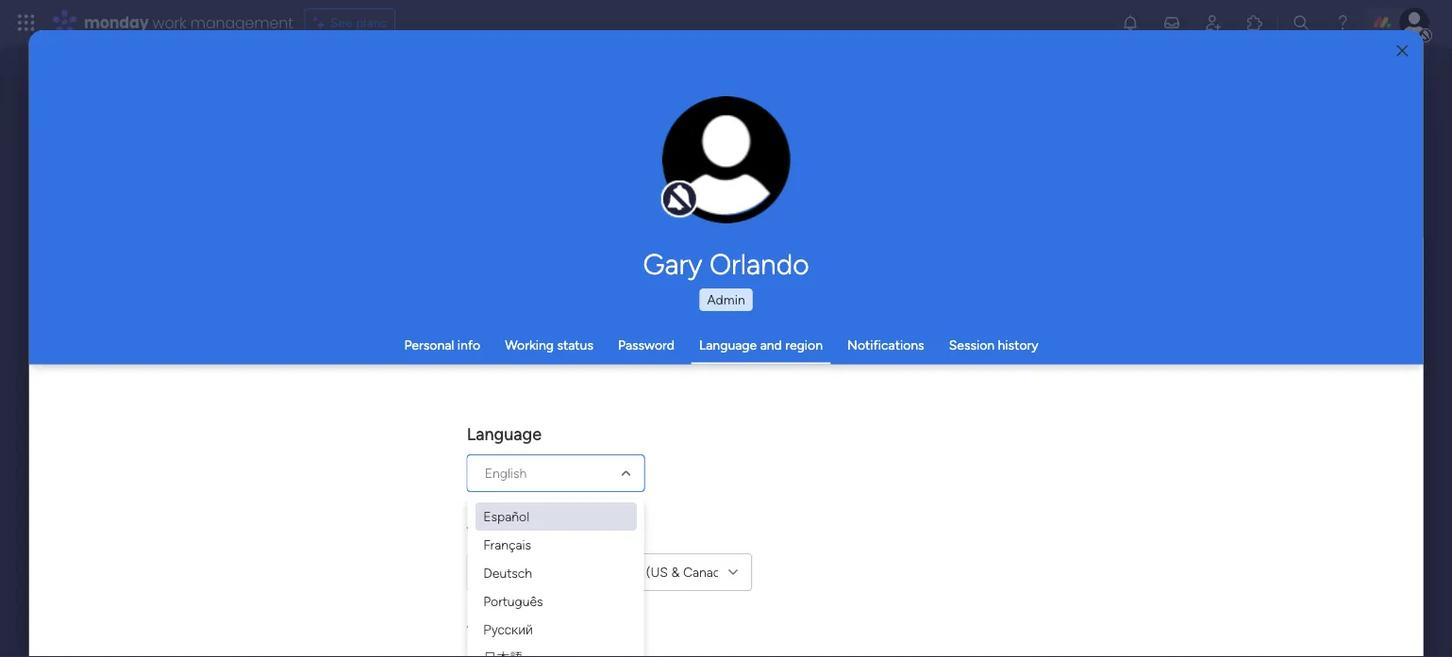 Task type: describe. For each thing, give the bounding box(es) containing it.
change profile picture button
[[662, 96, 791, 225]]

timezone
[[467, 523, 541, 543]]

work
[[152, 12, 186, 33]]

management
[[190, 12, 293, 33]]

working status link
[[505, 337, 594, 353]]

history
[[998, 337, 1039, 353]]

français
[[483, 537, 531, 553]]

session history link
[[949, 337, 1039, 353]]

password
[[618, 337, 675, 353]]

language for language
[[467, 424, 542, 444]]

monday work management
[[84, 12, 293, 33]]

format
[[508, 622, 560, 642]]

help image
[[1333, 13, 1352, 32]]

русский
[[483, 622, 532, 638]]

region
[[785, 337, 823, 353]]

session
[[949, 337, 995, 353]]

gary
[[643, 247, 702, 281]]

&
[[671, 564, 680, 580]]

time format
[[467, 622, 560, 642]]

change
[[687, 170, 729, 185]]

see plans
[[330, 15, 387, 31]]

05:00)
[[523, 564, 563, 580]]

orlando
[[710, 247, 809, 281]]

gary orlando button
[[467, 247, 986, 281]]

and
[[760, 337, 782, 353]]

canada)
[[683, 564, 732, 580]]

language and region
[[699, 337, 823, 353]]

language for language and region
[[699, 337, 757, 353]]

0 vertical spatial time
[[614, 564, 643, 580]]

plans
[[356, 15, 387, 31]]

see plans button
[[305, 8, 396, 37]]

português
[[483, 594, 543, 610]]

search everything image
[[1292, 13, 1311, 32]]

picture
[[707, 186, 746, 201]]

password link
[[618, 337, 675, 353]]

select product image
[[17, 13, 36, 32]]

working status
[[505, 337, 594, 353]]

gary orlando
[[643, 247, 809, 281]]

eastern
[[567, 564, 611, 580]]

(us
[[646, 564, 668, 580]]



Task type: locate. For each thing, give the bounding box(es) containing it.
monday
[[84, 12, 149, 33]]

language and region link
[[699, 337, 823, 353]]

language up the english
[[467, 424, 542, 444]]

time down português
[[467, 622, 504, 642]]

1 vertical spatial time
[[467, 622, 504, 642]]

profile
[[732, 170, 767, 185]]

español
[[483, 509, 529, 525]]

close image
[[1397, 44, 1408, 58]]

info
[[458, 337, 480, 353]]

invite members image
[[1204, 13, 1223, 32]]

1 horizontal spatial time
[[614, 564, 643, 580]]

notifications link
[[847, 337, 924, 353]]

english
[[485, 465, 527, 481]]

language
[[699, 337, 757, 353], [467, 424, 542, 444]]

time left '(us'
[[614, 564, 643, 580]]

notifications image
[[1121, 13, 1140, 32]]

(gmt-
[[485, 564, 523, 580]]

deutsch
[[483, 565, 532, 581]]

see
[[330, 15, 353, 31]]

notifications
[[847, 337, 924, 353]]

gary orlando dialog
[[29, 30, 1423, 658]]

personal info link
[[404, 337, 480, 353]]

1 horizontal spatial language
[[699, 337, 757, 353]]

apps image
[[1246, 13, 1265, 32]]

admin
[[707, 292, 745, 308]]

inbox image
[[1163, 13, 1181, 32]]

(gmt-05:00) eastern time (us & canada)
[[485, 564, 732, 580]]

personal
[[404, 337, 454, 353]]

gary orlando image
[[1399, 8, 1430, 38]]

personal info
[[404, 337, 480, 353]]

session history
[[949, 337, 1039, 353]]

0 horizontal spatial time
[[467, 622, 504, 642]]

language left and
[[699, 337, 757, 353]]

working
[[505, 337, 554, 353]]

0 vertical spatial language
[[699, 337, 757, 353]]

change profile picture
[[687, 170, 767, 201]]

time
[[614, 564, 643, 580], [467, 622, 504, 642]]

status
[[557, 337, 594, 353]]

1 vertical spatial language
[[467, 424, 542, 444]]

0 horizontal spatial language
[[467, 424, 542, 444]]



Task type: vqa. For each thing, say whether or not it's contained in the screenshot.
"(US"
yes



